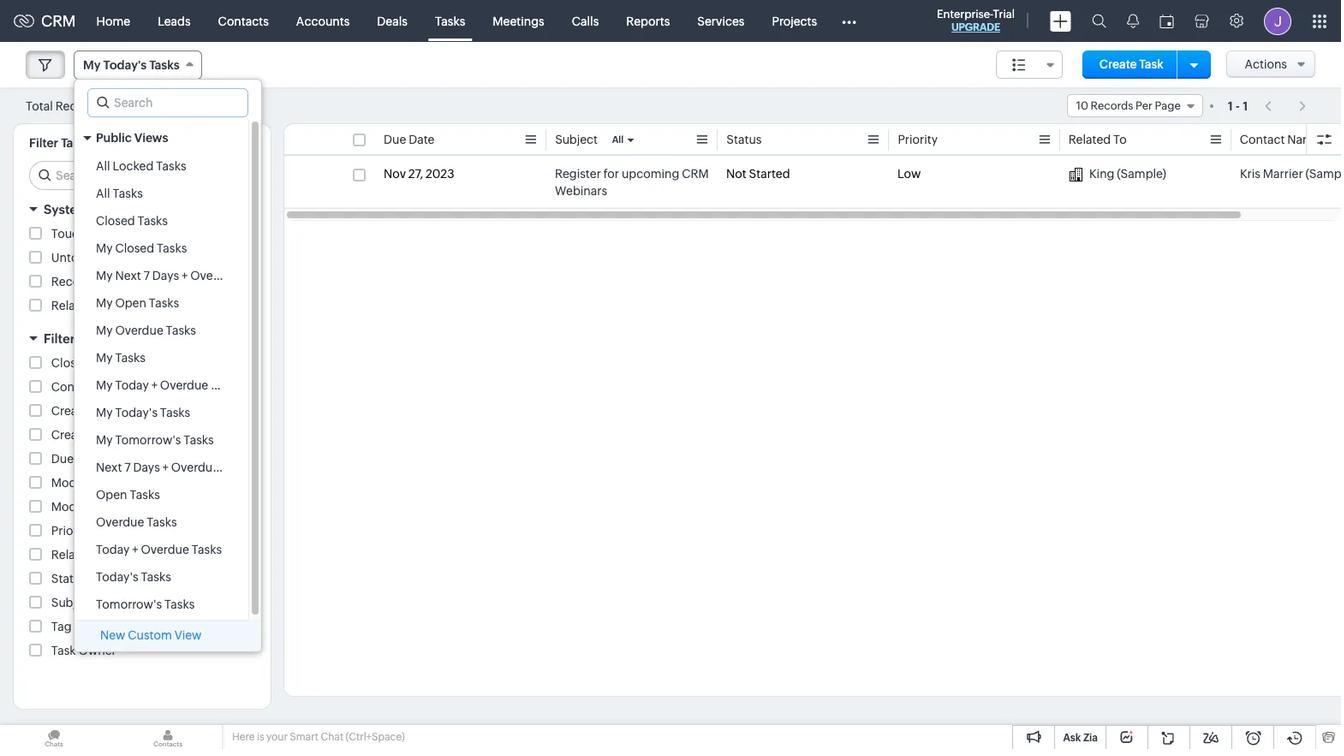 Task type: describe. For each thing, give the bounding box(es) containing it.
1 for total records 1
[[104, 100, 108, 113]]

my tasks
[[96, 351, 145, 365]]

My Today's Tasks field
[[74, 51, 202, 80]]

create task
[[1099, 57, 1164, 71]]

1 vertical spatial subject
[[51, 596, 94, 610]]

my down closed time
[[96, 379, 113, 392]]

0 vertical spatial crm
[[41, 12, 76, 30]]

nov 27, 2023
[[384, 167, 454, 181]]

0 vertical spatial to
[[1114, 133, 1127, 146]]

1 vertical spatial name
[[99, 380, 132, 394]]

touched records
[[51, 227, 149, 241]]

record
[[51, 275, 91, 289]]

defined
[[92, 202, 140, 217]]

overdue tasks
[[96, 516, 177, 529]]

king
[[1089, 167, 1115, 181]]

0 vertical spatial status
[[726, 133, 761, 146]]

upgrade
[[951, 21, 1000, 33]]

reports
[[626, 14, 670, 28]]

closed for closed time
[[51, 356, 90, 370]]

contacts link
[[204, 0, 282, 42]]

crm link
[[14, 12, 76, 30]]

1 vertical spatial search text field
[[30, 162, 257, 189]]

open tasks option
[[75, 481, 248, 509]]

nov
[[384, 167, 406, 181]]

deals
[[377, 14, 408, 28]]

public views
[[96, 131, 168, 145]]

overdue inside option
[[96, 516, 144, 529]]

0 vertical spatial related to
[[1069, 133, 1127, 146]]

locked
[[113, 159, 154, 173]]

actions
[[1245, 57, 1287, 71]]

overdue down my tomorrow's tasks option at the left
[[171, 461, 219, 474]]

1 horizontal spatial subject
[[555, 133, 598, 146]]

my for my tomorrow's tasks option at the left
[[96, 433, 113, 447]]

calls link
[[558, 0, 613, 42]]

0 vertical spatial search text field
[[88, 89, 247, 116]]

upcoming
[[622, 167, 679, 181]]

today + overdue tasks
[[96, 543, 222, 557]]

by for modified
[[104, 476, 118, 490]]

0 vertical spatial today
[[115, 379, 149, 392]]

2023
[[426, 167, 454, 181]]

1 vertical spatial status
[[51, 572, 86, 586]]

0 horizontal spatial related to
[[51, 548, 110, 562]]

next 7 days + overdue tasks option
[[75, 454, 252, 481]]

low
[[897, 167, 921, 181]]

signals element
[[1117, 0, 1149, 42]]

related records action
[[51, 299, 181, 313]]

time for closed time
[[93, 356, 120, 370]]

create menu element
[[1040, 0, 1082, 42]]

my for my today's tasks option at the left
[[96, 406, 113, 420]]

chats image
[[0, 725, 108, 749]]

my tasks option
[[75, 344, 248, 372]]

enterprise-
[[937, 8, 993, 21]]

0 vertical spatial priority
[[897, 133, 937, 146]]

closed inside my closed tasks option
[[115, 241, 154, 255]]

enterprise-trial upgrade
[[937, 8, 1015, 33]]

time for modified time
[[104, 500, 131, 514]]

today's inside option
[[115, 406, 158, 420]]

calls
[[572, 14, 599, 28]]

2 vertical spatial related
[[51, 548, 94, 562]]

+ down my tasks option
[[151, 379, 158, 392]]

accounts
[[296, 14, 350, 28]]

records for untouched
[[116, 251, 162, 265]]

Other Modules field
[[831, 7, 868, 35]]

meetings link
[[479, 0, 558, 42]]

today inside option
[[96, 543, 130, 557]]

calendar image
[[1160, 14, 1174, 28]]

filter by fields
[[44, 331, 132, 346]]

record action
[[51, 275, 131, 289]]

all locked tasks
[[96, 159, 186, 173]]

chat
[[321, 731, 344, 743]]

profile element
[[1254, 0, 1302, 42]]

my next 7 days + overdue tasks
[[96, 269, 271, 283]]

-
[[1236, 99, 1240, 113]]

1 vertical spatial tomorrow's
[[96, 598, 162, 611]]

crm inside register for upcoming crm webinars
[[682, 167, 709, 181]]

records for 10
[[1091, 99, 1133, 112]]

my overdue tasks option
[[75, 317, 248, 344]]

next inside the 'my next 7 days + overdue tasks' option
[[115, 269, 141, 283]]

+ down my closed tasks option
[[182, 269, 188, 283]]

0 horizontal spatial task
[[51, 644, 76, 658]]

public views button
[[75, 123, 248, 152]]

reports link
[[613, 0, 684, 42]]

closed tasks
[[96, 214, 168, 228]]

7 inside option
[[143, 269, 150, 283]]

accounts link
[[282, 0, 363, 42]]

+ inside option
[[162, 461, 169, 474]]

signals image
[[1127, 14, 1139, 28]]

my for my open tasks option
[[96, 296, 113, 310]]

untouched
[[51, 251, 114, 265]]

my for my overdue tasks option
[[96, 324, 113, 337]]

0 horizontal spatial priority
[[51, 524, 91, 538]]

closed tasks option
[[75, 207, 248, 235]]

new
[[100, 629, 125, 642]]

your
[[266, 731, 288, 743]]

system defined filters
[[44, 202, 181, 217]]

filter by fields button
[[14, 324, 271, 354]]

my tomorrow's tasks option
[[75, 426, 248, 454]]

days inside the 'my next 7 days + overdue tasks' option
[[152, 269, 179, 283]]

0 horizontal spatial date
[[76, 452, 102, 466]]

10
[[1076, 99, 1088, 112]]

time for created time
[[98, 428, 126, 442]]

created for created by
[[51, 404, 96, 418]]

0 vertical spatial related
[[1069, 133, 1111, 146]]

ask zia
[[1063, 732, 1098, 744]]

all for all
[[612, 134, 624, 145]]

owner
[[78, 644, 116, 658]]

system defined filters button
[[14, 194, 271, 224]]

tomorrow's tasks
[[96, 598, 195, 611]]

all locked tasks option
[[75, 152, 248, 180]]

all tasks option
[[75, 180, 248, 207]]

open inside my open tasks option
[[115, 296, 146, 310]]

my closed tasks option
[[75, 235, 248, 262]]

per
[[1136, 99, 1153, 112]]

my for my closed tasks option
[[96, 241, 113, 255]]

my tomorrow's tasks
[[96, 433, 214, 447]]

projects
[[772, 14, 817, 28]]

open tasks
[[96, 488, 160, 502]]

register for upcoming crm webinars link
[[555, 165, 709, 200]]

modified for modified by
[[51, 476, 101, 490]]

projects link
[[758, 0, 831, 42]]

view
[[174, 629, 202, 642]]

overdue down my tasks option
[[160, 379, 208, 392]]

public
[[96, 131, 132, 145]]

ask
[[1063, 732, 1081, 744]]

task owner
[[51, 644, 116, 658]]

register for upcoming crm webinars
[[555, 167, 709, 198]]

1 vertical spatial action
[[144, 299, 181, 313]]

tasks link
[[421, 0, 479, 42]]

days inside next 7 days + overdue tasks option
[[133, 461, 160, 474]]



Task type: locate. For each thing, give the bounding box(es) containing it.
my today's tasks option
[[75, 399, 248, 426]]

my today + overdue tasks
[[96, 379, 241, 392]]

all up for
[[612, 134, 624, 145]]

overdue down my closed tasks option
[[190, 269, 239, 283]]

0 vertical spatial open
[[115, 296, 146, 310]]

next up modified by
[[96, 461, 122, 474]]

public views region
[[75, 152, 271, 618]]

0 vertical spatial due
[[384, 133, 406, 146]]

all up system defined filters
[[96, 187, 110, 200]]

0 vertical spatial by
[[78, 331, 93, 346]]

records up 'fields'
[[96, 299, 142, 313]]

kris
[[1240, 167, 1261, 181]]

1 - 1
[[1228, 99, 1248, 113]]

by for created
[[98, 404, 112, 418]]

0 horizontal spatial to
[[96, 548, 110, 562]]

date up nov 27, 2023 on the left of the page
[[409, 133, 435, 146]]

time down the created by
[[98, 428, 126, 442]]

my today's tasks
[[83, 58, 180, 72], [96, 406, 190, 420]]

closed down "all tasks"
[[96, 214, 135, 228]]

due up modified by
[[51, 452, 74, 466]]

subject up tag
[[51, 596, 94, 610]]

1 vertical spatial closed
[[115, 241, 154, 255]]

by for filter
[[78, 331, 93, 346]]

marrier
[[1263, 167, 1303, 181]]

records
[[55, 99, 101, 113], [1091, 99, 1133, 112], [103, 227, 149, 241], [116, 251, 162, 265], [96, 299, 142, 313]]

today's up my tomorrow's tasks
[[115, 406, 158, 420]]

my next 7 days + overdue tasks option
[[75, 262, 271, 289]]

next 7 days + overdue tasks
[[96, 461, 252, 474]]

touched
[[51, 227, 100, 241]]

1 vertical spatial to
[[96, 548, 110, 562]]

1 vertical spatial related
[[51, 299, 94, 313]]

deals link
[[363, 0, 421, 42]]

2 horizontal spatial 1
[[1243, 99, 1248, 113]]

tomorrow's down today's tasks
[[96, 598, 162, 611]]

task down tag
[[51, 644, 76, 658]]

1 vertical spatial today's
[[115, 406, 158, 420]]

king (sample)
[[1089, 167, 1166, 181]]

10 Records Per Page field
[[1067, 94, 1203, 117]]

views
[[134, 131, 168, 145]]

contact up the created by
[[51, 380, 96, 394]]

trial
[[993, 8, 1015, 21]]

27,
[[408, 167, 423, 181]]

related to down modified time
[[51, 548, 110, 562]]

date down 'created time'
[[76, 452, 102, 466]]

to up today's tasks
[[96, 548, 110, 562]]

by inside dropdown button
[[78, 331, 93, 346]]

1 horizontal spatial status
[[726, 133, 761, 146]]

name down my tasks
[[99, 380, 132, 394]]

fields
[[96, 331, 132, 346]]

1 horizontal spatial to
[[1114, 133, 1127, 146]]

my inside option
[[96, 406, 113, 420]]

filters
[[143, 202, 181, 217]]

overdue tasks option
[[75, 509, 248, 536]]

services link
[[684, 0, 758, 42]]

1 horizontal spatial task
[[1139, 57, 1164, 71]]

(samp
[[1305, 167, 1341, 181]]

0 horizontal spatial due
[[51, 452, 74, 466]]

1 horizontal spatial 7
[[143, 269, 150, 283]]

7 up "open tasks"
[[124, 461, 131, 474]]

next
[[115, 269, 141, 283], [96, 461, 122, 474]]

my for the 'my next 7 days + overdue tasks' option
[[96, 269, 113, 283]]

open inside open tasks option
[[96, 488, 127, 502]]

status
[[726, 133, 761, 146], [51, 572, 86, 586]]

1 left -
[[1228, 99, 1233, 113]]

total
[[26, 99, 53, 113]]

0 vertical spatial time
[[93, 356, 120, 370]]

1 horizontal spatial contact name
[[1240, 133, 1320, 146]]

0 vertical spatial created
[[51, 404, 96, 418]]

days down my tomorrow's tasks
[[133, 461, 160, 474]]

0 vertical spatial filter
[[29, 136, 58, 150]]

0 horizontal spatial action
[[94, 275, 131, 289]]

my open tasks option
[[75, 289, 248, 317]]

today's up the tomorrow's tasks
[[96, 570, 138, 584]]

days up my open tasks option
[[152, 269, 179, 283]]

10 records per page
[[1076, 99, 1181, 112]]

my closed tasks
[[96, 241, 187, 255]]

7 inside option
[[124, 461, 131, 474]]

records right 10
[[1091, 99, 1133, 112]]

1 vertical spatial next
[[96, 461, 122, 474]]

my up total records 1
[[83, 58, 101, 72]]

filter inside dropdown button
[[44, 331, 75, 346]]

by
[[94, 136, 108, 150]]

2 vertical spatial by
[[104, 476, 118, 490]]

1 vertical spatial task
[[51, 644, 76, 658]]

+
[[182, 269, 188, 283], [151, 379, 158, 392], [162, 461, 169, 474], [132, 543, 138, 557]]

1 modified from the top
[[51, 476, 101, 490]]

1 horizontal spatial date
[[409, 133, 435, 146]]

open up my overdue tasks
[[115, 296, 146, 310]]

my today's tasks down home
[[83, 58, 180, 72]]

1 vertical spatial contact name
[[51, 380, 132, 394]]

1 horizontal spatial priority
[[897, 133, 937, 146]]

records for related
[[96, 299, 142, 313]]

to up king (sample) link
[[1114, 133, 1127, 146]]

contacts
[[218, 14, 269, 28]]

priority down modified time
[[51, 524, 91, 538]]

filter for filter by fields
[[44, 331, 75, 346]]

0 vertical spatial my today's tasks
[[83, 58, 180, 72]]

0 vertical spatial contact name
[[1240, 133, 1320, 146]]

by up modified time
[[104, 476, 118, 490]]

1 horizontal spatial 1
[[1228, 99, 1233, 113]]

custom
[[128, 629, 172, 642]]

Search text field
[[88, 89, 247, 116], [30, 162, 257, 189]]

modified by
[[51, 476, 118, 490]]

1 vertical spatial days
[[133, 461, 160, 474]]

my down "record action" at the left
[[96, 296, 113, 310]]

subject up register at left top
[[555, 133, 598, 146]]

my overdue tasks
[[96, 324, 196, 337]]

1 vertical spatial related to
[[51, 548, 110, 562]]

create menu image
[[1050, 11, 1071, 31]]

1 vertical spatial 7
[[124, 461, 131, 474]]

my today's tasks up my tomorrow's tasks
[[96, 406, 190, 420]]

1 horizontal spatial related to
[[1069, 133, 1127, 146]]

2 vertical spatial today's
[[96, 570, 138, 584]]

my up 'created time'
[[96, 406, 113, 420]]

all for all locked tasks
[[96, 159, 110, 173]]

0 vertical spatial tomorrow's
[[115, 433, 181, 447]]

action up my overdue tasks option
[[144, 299, 181, 313]]

modified time
[[51, 500, 131, 514]]

0 vertical spatial next
[[115, 269, 141, 283]]

today's down home
[[103, 58, 147, 72]]

status up not
[[726, 133, 761, 146]]

1 created from the top
[[51, 404, 96, 418]]

tomorrow's down my today's tasks option at the left
[[115, 433, 181, 447]]

my down untouched records
[[96, 269, 113, 283]]

records for touched
[[103, 227, 149, 241]]

to
[[1114, 133, 1127, 146], [96, 548, 110, 562]]

today up today's tasks
[[96, 543, 130, 557]]

records down closed tasks
[[116, 251, 162, 265]]

action up related records action
[[94, 275, 131, 289]]

created down the created by
[[51, 428, 96, 442]]

0 vertical spatial closed
[[96, 214, 135, 228]]

1 horizontal spatial contact
[[1240, 133, 1285, 146]]

closed for closed tasks
[[96, 214, 135, 228]]

0 horizontal spatial 7
[[124, 461, 131, 474]]

7 down my closed tasks
[[143, 269, 150, 283]]

started
[[749, 167, 790, 181]]

closed time
[[51, 356, 120, 370]]

created up 'created time'
[[51, 404, 96, 418]]

new custom view
[[100, 629, 202, 642]]

home link
[[83, 0, 144, 42]]

0 vertical spatial today's
[[103, 58, 147, 72]]

my
[[83, 58, 101, 72], [96, 241, 113, 255], [96, 269, 113, 283], [96, 296, 113, 310], [96, 324, 113, 337], [96, 351, 113, 365], [96, 379, 113, 392], [96, 406, 113, 420], [96, 433, 113, 447]]

1 inside total records 1
[[104, 100, 108, 113]]

records up the filter tasks by
[[55, 99, 101, 113]]

contact name up marrier
[[1240, 133, 1320, 146]]

1 vertical spatial all
[[96, 159, 110, 173]]

0 horizontal spatial status
[[51, 572, 86, 586]]

task
[[1139, 57, 1164, 71], [51, 644, 76, 658]]

my inside option
[[96, 269, 113, 283]]

1 horizontal spatial action
[[144, 299, 181, 313]]

crm left not
[[682, 167, 709, 181]]

my down 'fields'
[[96, 351, 113, 365]]

1 right -
[[1243, 99, 1248, 113]]

open up overdue tasks
[[96, 488, 127, 502]]

kris marrier (samp link
[[1240, 165, 1341, 182]]

0 horizontal spatial contact name
[[51, 380, 132, 394]]

0 horizontal spatial subject
[[51, 596, 94, 610]]

1 vertical spatial due date
[[51, 452, 102, 466]]

1 vertical spatial my today's tasks
[[96, 406, 190, 420]]

today's inside field
[[103, 58, 147, 72]]

2 modified from the top
[[51, 500, 101, 514]]

1 vertical spatial time
[[98, 428, 126, 442]]

1 horizontal spatial due date
[[384, 133, 435, 146]]

1 horizontal spatial name
[[1288, 133, 1320, 146]]

by up 'created time'
[[98, 404, 112, 418]]

0 horizontal spatial crm
[[41, 12, 76, 30]]

filter tasks by
[[29, 136, 108, 150]]

my down the created by
[[96, 433, 113, 447]]

1 up 'public'
[[104, 100, 108, 113]]

by up closed time
[[78, 331, 93, 346]]

1 vertical spatial contact
[[51, 380, 96, 394]]

crm
[[41, 12, 76, 30], [682, 167, 709, 181]]

crm left home
[[41, 12, 76, 30]]

king (sample) link
[[1069, 165, 1166, 182]]

search image
[[1092, 14, 1106, 28]]

not
[[726, 167, 746, 181]]

modified up modified time
[[51, 476, 101, 490]]

tasks
[[435, 14, 465, 28], [149, 58, 180, 72], [61, 136, 91, 150], [156, 159, 186, 173], [113, 187, 143, 200], [137, 214, 168, 228], [157, 241, 187, 255], [241, 269, 271, 283], [149, 296, 179, 310], [166, 324, 196, 337], [115, 351, 145, 365], [211, 379, 241, 392], [160, 406, 190, 420], [184, 433, 214, 447], [222, 461, 252, 474], [130, 488, 160, 502], [147, 516, 177, 529], [192, 543, 222, 557], [141, 570, 171, 584], [164, 598, 195, 611]]

services
[[697, 14, 745, 28]]

time up overdue tasks
[[104, 500, 131, 514]]

1 horizontal spatial due
[[384, 133, 406, 146]]

new custom view link
[[75, 621, 261, 652]]

zia
[[1083, 732, 1098, 744]]

leads link
[[144, 0, 204, 42]]

my today's tasks inside field
[[83, 58, 180, 72]]

+ up open tasks option
[[162, 461, 169, 474]]

modified for modified time
[[51, 500, 101, 514]]

size image
[[1012, 57, 1026, 73]]

my for my tasks option
[[96, 351, 113, 365]]

search element
[[1082, 0, 1117, 42]]

overdue down 'overdue tasks' option
[[141, 543, 189, 557]]

today's
[[103, 58, 147, 72], [115, 406, 158, 420], [96, 570, 138, 584]]

+ down overdue tasks
[[132, 543, 138, 557]]

not started
[[726, 167, 790, 181]]

status up tag
[[51, 572, 86, 586]]

0 vertical spatial modified
[[51, 476, 101, 490]]

my open tasks
[[96, 296, 179, 310]]

my down touched records
[[96, 241, 113, 255]]

filter up closed time
[[44, 331, 75, 346]]

today + overdue tasks option
[[75, 536, 248, 563]]

next inside next 7 days + overdue tasks option
[[96, 461, 122, 474]]

due up nov
[[384, 133, 406, 146]]

records for total
[[55, 99, 101, 113]]

contacts image
[[114, 725, 222, 749]]

0 horizontal spatial contact
[[51, 380, 96, 394]]

leads
[[158, 14, 191, 28]]

page
[[1155, 99, 1181, 112]]

due date up 27,
[[384, 133, 435, 146]]

records up my closed tasks
[[103, 227, 149, 241]]

kris marrier (samp
[[1240, 167, 1341, 181]]

my down related records action
[[96, 324, 113, 337]]

1 vertical spatial crm
[[682, 167, 709, 181]]

0 vertical spatial due date
[[384, 133, 435, 146]]

0 vertical spatial date
[[409, 133, 435, 146]]

here is your smart chat (ctrl+space)
[[232, 731, 405, 743]]

today
[[115, 379, 149, 392], [96, 543, 130, 557]]

2 vertical spatial closed
[[51, 356, 90, 370]]

my inside field
[[83, 58, 101, 72]]

0 vertical spatial 7
[[143, 269, 150, 283]]

system
[[44, 202, 89, 217]]

2 vertical spatial all
[[96, 187, 110, 200]]

overdue down "open tasks"
[[96, 516, 144, 529]]

0 vertical spatial contact
[[1240, 133, 1285, 146]]

meetings
[[493, 14, 544, 28]]

priority up "low"
[[897, 133, 937, 146]]

next down untouched records
[[115, 269, 141, 283]]

webinars
[[555, 184, 607, 198]]

1 vertical spatial open
[[96, 488, 127, 502]]

for
[[603, 167, 619, 181]]

created time
[[51, 428, 126, 442]]

all for all tasks
[[96, 187, 110, 200]]

today's tasks
[[96, 570, 171, 584]]

task right create on the top of the page
[[1139, 57, 1164, 71]]

due
[[384, 133, 406, 146], [51, 452, 74, 466]]

by
[[78, 331, 93, 346], [98, 404, 112, 418], [104, 476, 118, 490]]

created for created time
[[51, 428, 96, 442]]

1
[[1228, 99, 1233, 113], [1243, 99, 1248, 113], [104, 100, 108, 113]]

closed down filter by fields
[[51, 356, 90, 370]]

register
[[555, 167, 601, 181]]

1 for 1 - 1
[[1243, 99, 1248, 113]]

related down modified time
[[51, 548, 94, 562]]

contact name down closed time
[[51, 380, 132, 394]]

2 created from the top
[[51, 428, 96, 442]]

1 horizontal spatial crm
[[682, 167, 709, 181]]

related down record
[[51, 299, 94, 313]]

0 vertical spatial name
[[1288, 133, 1320, 146]]

filter for filter tasks by
[[29, 136, 58, 150]]

is
[[257, 731, 264, 743]]

home
[[96, 14, 130, 28]]

today down my tasks
[[115, 379, 149, 392]]

name up kris marrier (samp
[[1288, 133, 1320, 146]]

1 vertical spatial created
[[51, 428, 96, 442]]

time down 'fields'
[[93, 356, 120, 370]]

open
[[115, 296, 146, 310], [96, 488, 127, 502]]

all tasks
[[96, 187, 143, 200]]

filter down the total
[[29, 136, 58, 150]]

all down the by
[[96, 159, 110, 173]]

overdue down my open tasks
[[115, 324, 163, 337]]

closed inside closed tasks option
[[96, 214, 135, 228]]

0 vertical spatial days
[[152, 269, 179, 283]]

modified down modified by
[[51, 500, 101, 514]]

1 vertical spatial priority
[[51, 524, 91, 538]]

total records 1
[[26, 99, 108, 113]]

profile image
[[1264, 7, 1291, 35]]

navigation
[[1256, 93, 1315, 118]]

0 horizontal spatial 1
[[104, 100, 108, 113]]

1 vertical spatial due
[[51, 452, 74, 466]]

due date up modified by
[[51, 452, 102, 466]]

2 vertical spatial time
[[104, 500, 131, 514]]

(ctrl+space)
[[346, 731, 405, 743]]

smart
[[290, 731, 319, 743]]

tasks inside field
[[149, 58, 180, 72]]

0 vertical spatial subject
[[555, 133, 598, 146]]

subject
[[555, 133, 598, 146], [51, 596, 94, 610]]

0 vertical spatial all
[[612, 134, 624, 145]]

1 vertical spatial date
[[76, 452, 102, 466]]

0 horizontal spatial name
[[99, 380, 132, 394]]

created by
[[51, 404, 112, 418]]

None field
[[996, 51, 1063, 79]]

0 vertical spatial action
[[94, 275, 131, 289]]

closed down closed tasks
[[115, 241, 154, 255]]

related down 10
[[1069, 133, 1111, 146]]

1 vertical spatial filter
[[44, 331, 75, 346]]

records inside field
[[1091, 99, 1133, 112]]

1 vertical spatial by
[[98, 404, 112, 418]]

modified
[[51, 476, 101, 490], [51, 500, 101, 514]]

1 vertical spatial modified
[[51, 500, 101, 514]]

tomorrow's inside option
[[115, 433, 181, 447]]

my today's tasks inside option
[[96, 406, 190, 420]]

0 horizontal spatial due date
[[51, 452, 102, 466]]

related to up king
[[1069, 133, 1127, 146]]

contact up kris
[[1240, 133, 1285, 146]]

task inside create task button
[[1139, 57, 1164, 71]]

1 vertical spatial today
[[96, 543, 130, 557]]



Task type: vqa. For each thing, say whether or not it's contained in the screenshot.
ROW GROUP
no



